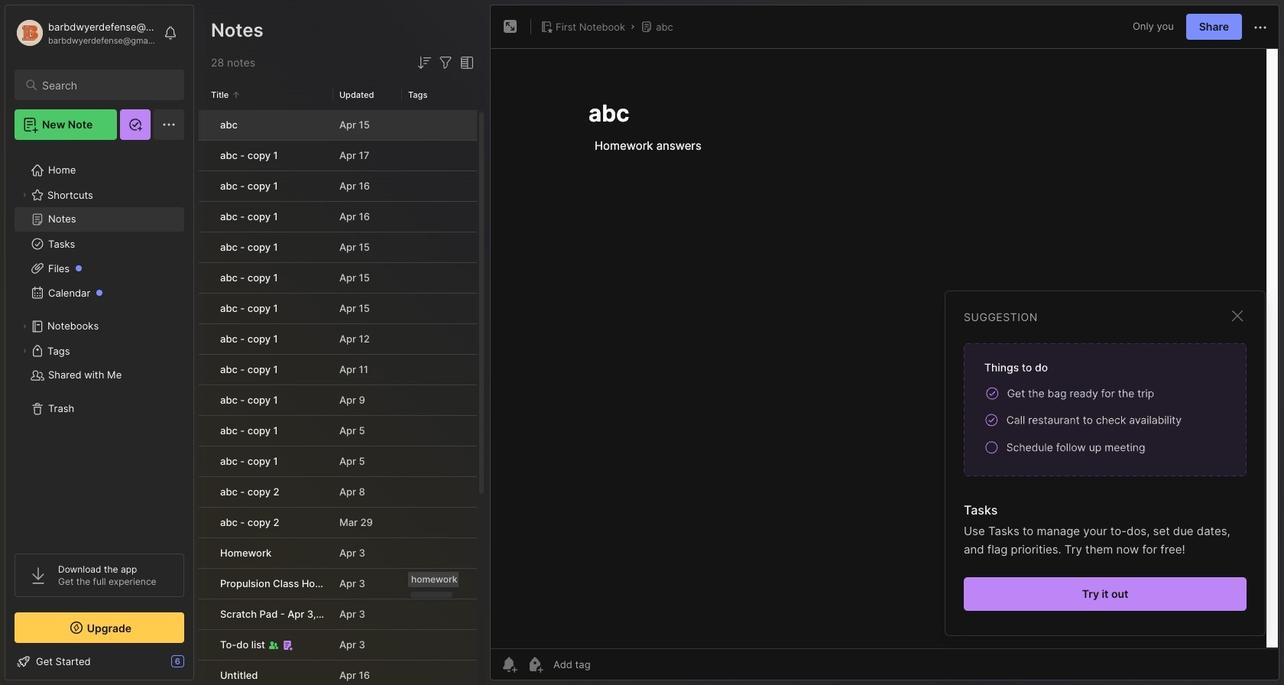Task type: describe. For each thing, give the bounding box(es) containing it.
Account field
[[15, 18, 156, 48]]

View options field
[[455, 54, 476, 72]]

3 cell from the top
[[199, 171, 211, 201]]

18 cell from the top
[[199, 630, 211, 660]]

Add tag field
[[552, 658, 668, 671]]

6 cell from the top
[[199, 263, 211, 293]]

Search text field
[[42, 78, 171, 93]]

1 cell from the top
[[199, 110, 211, 140]]

14 cell from the top
[[199, 508, 211, 538]]

9 cell from the top
[[199, 355, 211, 385]]

2 cell from the top
[[199, 141, 211, 171]]

add tag image
[[526, 655, 544, 674]]

add a reminder image
[[500, 655, 518, 674]]

tree inside the main element
[[5, 149, 193, 540]]

none search field inside the main element
[[42, 76, 171, 94]]

13 cell from the top
[[199, 477, 211, 507]]

add filters image
[[437, 54, 455, 72]]

more actions image
[[1252, 18, 1270, 37]]

17 cell from the top
[[199, 599, 211, 629]]

4 cell from the top
[[199, 202, 211, 232]]

19 cell from the top
[[199, 661, 211, 685]]

expand note image
[[502, 18, 520, 36]]

16 cell from the top
[[199, 569, 211, 599]]

7 cell from the top
[[199, 294, 211, 323]]



Task type: locate. For each thing, give the bounding box(es) containing it.
Sort options field
[[415, 54, 434, 72]]

15 cell from the top
[[199, 538, 211, 568]]

cell
[[199, 110, 211, 140], [199, 141, 211, 171], [199, 171, 211, 201], [199, 202, 211, 232], [199, 232, 211, 262], [199, 263, 211, 293], [199, 294, 211, 323], [199, 324, 211, 354], [199, 355, 211, 385], [199, 385, 211, 415], [199, 416, 211, 446], [199, 447, 211, 476], [199, 477, 211, 507], [199, 508, 211, 538], [199, 538, 211, 568], [199, 569, 211, 599], [199, 599, 211, 629], [199, 630, 211, 660], [199, 661, 211, 685]]

main element
[[0, 0, 199, 685]]

expand tags image
[[20, 346, 29, 356]]

Note Editor text field
[[491, 48, 1279, 648]]

None search field
[[42, 76, 171, 94]]

10 cell from the top
[[199, 385, 211, 415]]

Add filters field
[[437, 54, 455, 72]]

5 cell from the top
[[199, 232, 211, 262]]

expand notebooks image
[[20, 322, 29, 331]]

11 cell from the top
[[199, 416, 211, 446]]

tree
[[5, 149, 193, 540]]

row group
[[199, 110, 477, 685]]

click to collapse image
[[193, 657, 205, 675]]

More actions field
[[1252, 17, 1270, 37]]

8 cell from the top
[[199, 324, 211, 354]]

note window element
[[490, 5, 1280, 684]]

12 cell from the top
[[199, 447, 211, 476]]

Help and Learning task checklist field
[[5, 649, 193, 674]]



Task type: vqa. For each thing, say whether or not it's contained in the screenshot.
group
no



